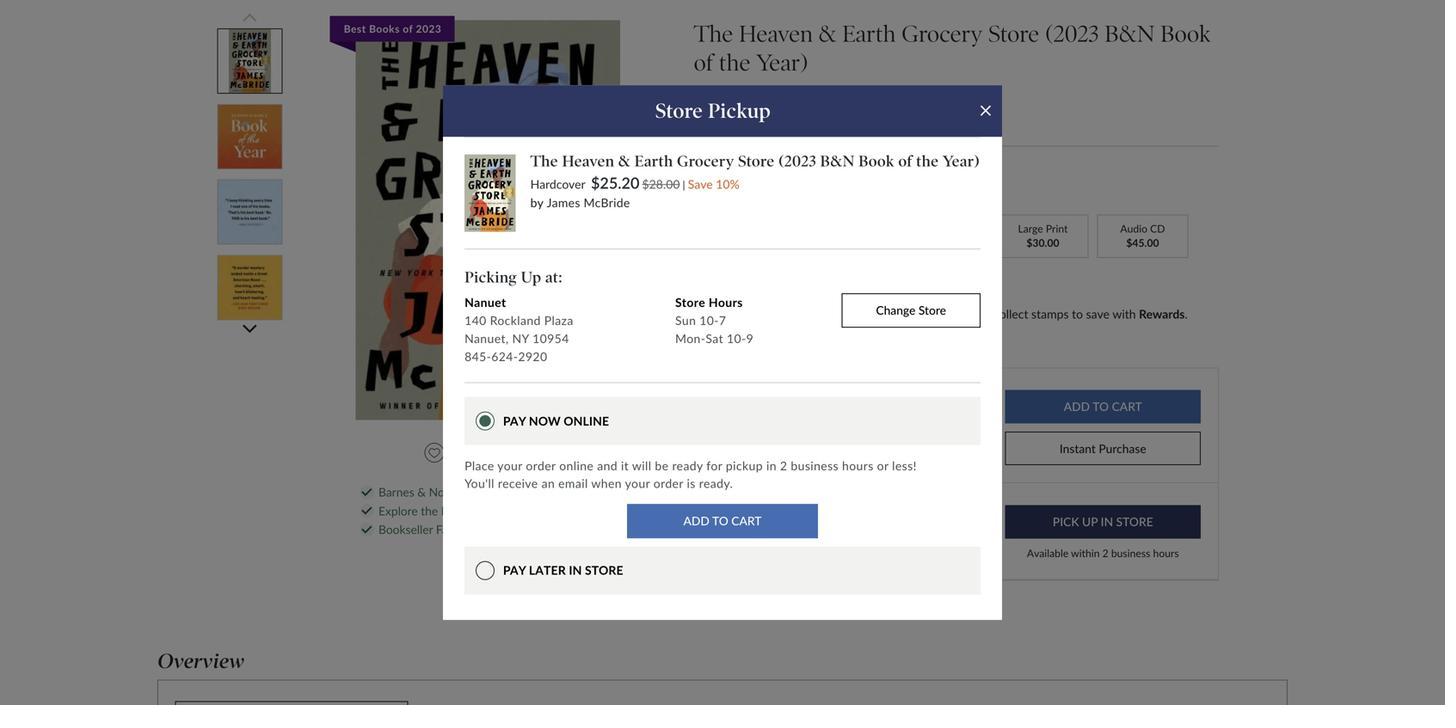 Task type: vqa. For each thing, say whether or not it's contained in the screenshot.
first the pay from the bottom of the Store Pickup dialog
yes



Task type: locate. For each thing, give the bounding box(es) containing it.
1 vertical spatial grocery
[[677, 152, 735, 171]]

your down will
[[625, 476, 650, 491]]

year) up "pickup"
[[757, 49, 809, 77]]

choose expedited shipping at checkout for delivery by
[[739, 433, 972, 459]]

the inside the heaven & earth grocery store (2023 b&n book of the year) by james mcbride
[[694, 20, 733, 48]]

option
[[217, 28, 284, 95], [217, 103, 284, 170], [217, 179, 284, 246], [217, 254, 284, 321]]

pay for pay now online
[[503, 414, 526, 429]]

and
[[597, 459, 618, 474]]

1 vertical spatial 10%
[[920, 307, 944, 322]]

b&n for the heaven & earth grocery store (2023 b&n book of the year) hardcover $25.20 $28.00 | save 10% by james mcbride
[[821, 152, 855, 171]]

barnes & noble's book of the year 2023 link
[[379, 485, 587, 500]]

at inside choose expedited shipping at checkout for delivery by
[[866, 433, 875, 445]]

grocery for the heaven & earth grocery store (2023 b&n book of the year) hardcover $25.20 $28.00 | save 10% by james mcbride
[[677, 152, 735, 171]]

0 horizontal spatial .
[[800, 524, 803, 539]]

1 vertical spatial to
[[478, 446, 489, 460]]

1 vertical spatial check image
[[362, 507, 372, 515]]

2023 inside the barnes & noble's book of the year 2023 link
[[560, 485, 587, 500]]

to inside the premium members get an additional 10% off and collect stamps to save with rewards . 10 stamps = $5 reward learn more
[[1072, 307, 1083, 322]]

2 horizontal spatial 2023
[[560, 485, 587, 500]]

save
[[688, 177, 713, 191]]

0 vertical spatial 2
[[780, 459, 788, 474]]

store pickup
[[656, 99, 771, 124]]

1 vertical spatial in
[[569, 563, 582, 578]]

in for later
[[569, 563, 582, 578]]

|
[[683, 178, 685, 191]]

the inside the heaven & earth grocery store (2023 b&n book of the year) hardcover $25.20 $28.00 | save 10% by james mcbride
[[917, 152, 939, 171]]

book inside the heaven & earth grocery store (2023 b&n book of the year) hardcover $25.20 $28.00 | save 10% by james mcbride
[[859, 152, 895, 171]]

is
[[687, 476, 696, 491]]

0 horizontal spatial order
[[526, 459, 556, 474]]

1 horizontal spatial 10
[[849, 447, 861, 459]]

0 vertical spatial books
[[369, 22, 400, 35]]

1 horizontal spatial .
[[1185, 307, 1188, 322]]

0 horizontal spatial it
[[621, 459, 629, 474]]

10 down shipping
[[849, 447, 861, 459]]

an inside place your order online and it will be ready for pickup in 2 business hours or less! you'll receive an email when your order is ready.
[[542, 476, 555, 491]]

1 vertical spatial &
[[619, 152, 631, 171]]

&
[[819, 20, 837, 48], [619, 152, 631, 171], [418, 485, 426, 500]]

order down the be
[[654, 476, 684, 491]]

0 horizontal spatial $25.20
[[591, 173, 640, 192]]

year)
[[757, 49, 809, 77], [943, 152, 980, 171]]

10% left off
[[920, 307, 944, 322]]

in inside store pickup dialog
[[569, 563, 582, 578]]

the inside the heaven & earth grocery store (2023 b&n book of the year) hardcover $25.20 $28.00 | save 10% by james mcbride
[[531, 152, 558, 171]]

1 vertical spatial at
[[746, 524, 756, 539]]

delivery
[[937, 433, 972, 445]]

best inside list box
[[344, 22, 366, 35]]

heaven inside the heaven & earth grocery store (2023 b&n book of the year) hardcover $25.20 $28.00 | save 10% by james mcbride
[[562, 152, 615, 171]]

book inside the heaven & earth grocery store (2023 b&n book of the year) by james mcbride
[[1161, 20, 1211, 48]]

0 vertical spatial james
[[710, 83, 742, 98]]

1 check image from the top
[[362, 489, 372, 497]]

10%
[[716, 177, 740, 191], [920, 307, 944, 322]]

in for up
[[766, 502, 780, 517]]

pay left later
[[503, 563, 526, 578]]

at right availability
[[808, 546, 819, 561]]

the for the heaven & earth grocery store (2023 b&n book of the year) by james mcbride
[[694, 20, 733, 48]]

0 horizontal spatial b&n
[[821, 152, 855, 171]]

1 horizontal spatial order
[[654, 476, 684, 491]]

b&n for the heaven & earth grocery store (2023 b&n book of the year) by james mcbride
[[1105, 20, 1155, 48]]

for up "ready."
[[707, 459, 723, 474]]

1 horizontal spatial it
[[735, 524, 742, 539]]

2 right in
[[780, 459, 788, 474]]

audio
[[1121, 223, 1148, 235]]

0 vertical spatial hardcover
[[694, 158, 750, 173]]

at down up
[[746, 524, 756, 539]]

james up at:
[[547, 195, 581, 210]]

place
[[465, 459, 494, 474]]

0 vertical spatial order
[[526, 459, 556, 474]]

& for the heaven & earth grocery store (2023 b&n book of the year) hardcover $25.20 $28.00 | save 10% by james mcbride
[[619, 152, 631, 171]]

order up 'year'
[[526, 459, 556, 474]]

0 horizontal spatial 2
[[780, 459, 788, 474]]

the inside the heaven & earth grocery store (2023 b&n book of the year) by james mcbride
[[719, 49, 751, 77]]

0 horizontal spatial 10
[[694, 325, 708, 340]]

2 check image from the top
[[362, 507, 372, 515]]

3 check image from the top
[[362, 526, 372, 534]]

1 vertical spatial 2
[[1103, 547, 1109, 560]]

the up $0.00 link
[[917, 152, 939, 171]]

mcbride inside the heaven & earth grocery store (2023 b&n book of the year) hardcover $25.20 $28.00 | save 10% by james mcbride
[[584, 195, 630, 210]]

this
[[745, 387, 774, 402]]

2 right within
[[1103, 547, 1109, 560]]

$25.20 inside the heaven & earth grocery store (2023 b&n book of the year) hardcover $25.20 $28.00 | save 10% by james mcbride
[[591, 173, 640, 192]]

will
[[632, 459, 652, 474]]

stamps
[[1032, 307, 1069, 322], [711, 325, 748, 340]]

overview
[[157, 649, 245, 674]]

wednesday,
[[752, 447, 808, 459]]

1 horizontal spatial james
[[710, 83, 742, 98]]

1 vertical spatial it
[[735, 524, 742, 539]]

change store
[[876, 304, 946, 318]]

nanuet up availability
[[759, 524, 800, 539]]

pick up in store get it at nanuet . check availability at nearby stores
[[712, 502, 896, 561]]

0 vertical spatial &
[[819, 20, 837, 48]]

0 vertical spatial heaven
[[739, 20, 813, 48]]

the up "pickup"
[[719, 49, 751, 77]]

save
[[1086, 307, 1110, 322]]

store down the business on the right bottom of the page
[[783, 502, 824, 517]]

book
[[1161, 20, 1211, 48], [859, 152, 895, 171], [471, 485, 498, 500]]

learn
[[822, 325, 851, 340]]

for left 'delivery'
[[921, 433, 934, 445]]

. up availability
[[800, 524, 803, 539]]

to
[[1072, 307, 1083, 322], [478, 446, 489, 460]]

0 horizontal spatial by
[[531, 195, 544, 210]]

0 vertical spatial year)
[[757, 49, 809, 77]]

0 horizontal spatial james
[[547, 195, 581, 210]]

best
[[344, 22, 366, 35], [441, 504, 464, 518]]

0 vertical spatial your
[[498, 459, 523, 474]]

check image left barnes
[[362, 489, 372, 497]]

year) inside the heaven & earth grocery store (2023 b&n book of the year) by james mcbride
[[757, 49, 809, 77]]

1 vertical spatial james
[[547, 195, 581, 210]]

0 vertical spatial 10
[[694, 325, 708, 340]]

None submit
[[1006, 390, 1201, 424], [627, 504, 818, 539], [1006, 505, 1201, 539], [1006, 390, 1201, 424], [627, 504, 818, 539], [1006, 505, 1201, 539]]

of inside the heaven & earth grocery store (2023 b&n book of the year) by james mcbride
[[694, 49, 713, 77]]

0 horizontal spatial 10-
[[700, 313, 719, 328]]

james inside the heaven & earth grocery store (2023 b&n book of the year) hardcover $25.20 $28.00 | save 10% by james mcbride
[[547, 195, 581, 210]]

store right later
[[585, 563, 624, 578]]

check image left bookseller
[[362, 526, 372, 534]]

by up store pickup
[[694, 83, 706, 98]]

$25.20 right |
[[694, 176, 769, 205]]

1 horizontal spatial stamps
[[1032, 307, 1069, 322]]

nanuet up 140
[[465, 295, 506, 310]]

grocery inside the heaven & earth grocery store (2023 b&n book of the year) hardcover $25.20 $28.00 | save 10% by james mcbride
[[677, 152, 735, 171]]

up
[[521, 268, 542, 287]]

rockland
[[490, 313, 541, 328]]

2 vertical spatial at
[[808, 546, 819, 561]]

0 horizontal spatial for
[[707, 459, 723, 474]]

3 option from the top
[[217, 179, 284, 246]]

store for up
[[783, 502, 824, 517]]

2 pay from the top
[[503, 563, 526, 578]]

it inside pick up in store get it at nanuet . check availability at nearby stores
[[735, 524, 742, 539]]

1 vertical spatial earth
[[635, 152, 673, 171]]

your
[[498, 459, 523, 474], [625, 476, 650, 491]]

james mcbride link up at:
[[547, 195, 630, 210]]

year) up $0.00 link
[[943, 152, 980, 171]]

place your order online and it will be ready for pickup in 2 business hours or less! you'll receive an email when your order is ready.
[[465, 459, 917, 491]]

the heaven & earth grocery store (2023 b&n book of the year) by james mcbride
[[694, 20, 1211, 98]]

2 horizontal spatial book
[[1161, 20, 1211, 48]]

by down choose
[[739, 447, 750, 459]]

books
[[369, 22, 400, 35], [468, 504, 500, 518]]

2 horizontal spatial by
[[739, 447, 750, 459]]

an left email
[[542, 476, 555, 491]]

store inside pick up in store get it at nanuet . check availability at nearby stores
[[783, 502, 824, 517]]

earth inside the heaven & earth grocery store (2023 b&n book of the year) hardcover $25.20 $28.00 | save 10% by james mcbride
[[635, 152, 673, 171]]

9
[[747, 331, 754, 346]]

the heaven & earth grocery store (2023 b&n book of the year) hardcover $25.20 $28.00 | save 10% by james mcbride
[[531, 152, 980, 210]]

of inside the heaven & earth grocery store (2023 b&n book of the year) hardcover $25.20 $28.00 | save 10% by james mcbride
[[899, 152, 913, 171]]

in inside pick up in store get it at nanuet . check availability at nearby stores
[[766, 502, 780, 517]]

1 vertical spatial b&n
[[821, 152, 855, 171]]

hardcover inside hardcover $25.20
[[694, 158, 750, 173]]

0 vertical spatial 2023
[[416, 22, 442, 35]]

2023 inside explore the best books of 2023 link
[[516, 504, 544, 518]]

store inside dialog
[[585, 563, 624, 578]]

in right up
[[766, 502, 780, 517]]

order
[[526, 459, 556, 474], [654, 476, 684, 491]]

$14.99 link
[[798, 215, 889, 258]]

0 vertical spatial book
[[1161, 20, 1211, 48]]

james mcbride link up "pickup"
[[710, 83, 790, 98]]

it right get
[[735, 524, 742, 539]]

(2023 inside the heaven & earth grocery store (2023 b&n book of the year) hardcover $25.20 $28.00 | save 10% by james mcbride
[[779, 152, 817, 171]]

1 vertical spatial the
[[531, 152, 558, 171]]

it inside place your order online and it will be ready for pickup in 2 business hours or less! you'll receive an email when your order is ready.
[[621, 459, 629, 474]]

& inside the heaven & earth grocery store (2023 b&n book of the year) by james mcbride
[[819, 20, 837, 48]]

2023
[[416, 22, 442, 35], [560, 485, 587, 500], [516, 504, 544, 518]]

2 vertical spatial check image
[[362, 526, 372, 534]]

0 vertical spatial for
[[921, 433, 934, 445]]

0 horizontal spatial at
[[746, 524, 756, 539]]

heaven inside the heaven & earth grocery store (2023 b&n book of the year) by james mcbride
[[739, 20, 813, 48]]

checkout
[[877, 433, 919, 445]]

to left save
[[1072, 307, 1083, 322]]

1 horizontal spatial in
[[766, 502, 780, 517]]

0 horizontal spatial 10%
[[716, 177, 740, 191]]

earth for the heaven & earth grocery store (2023 b&n book of the year) hardcover $25.20 $28.00 | save 10% by james mcbride
[[635, 152, 673, 171]]

grocery inside the heaven & earth grocery store (2023 b&n book of the year) by james mcbride
[[902, 20, 983, 48]]

earth inside the heaven & earth grocery store (2023 b&n book of the year) by james mcbride
[[843, 20, 896, 48]]

$25.20 inside hardcover $25.20
[[694, 176, 769, 205]]

store
[[783, 502, 824, 517], [585, 563, 624, 578]]

hardcover
[[694, 158, 750, 173], [531, 177, 586, 191]]

10% right save
[[716, 177, 740, 191]]

10 left 7 on the top of page
[[694, 325, 708, 340]]

0 vertical spatial nanuet
[[465, 295, 506, 310]]

nanuet inside pick up in store get it at nanuet . check availability at nearby stores
[[759, 524, 800, 539]]

large print $30.00
[[1018, 223, 1068, 249]]

(2023 for the heaven & earth grocery store (2023 b&n book of the year) hardcover $25.20 $28.00 | save 10% by james mcbride
[[779, 152, 817, 171]]

pay
[[503, 414, 526, 429], [503, 563, 526, 578]]

book for the heaven & earth grocery store (2023 b&n book of the year) hardcover $25.20 $28.00 | save 10% by james mcbride
[[859, 152, 895, 171]]

1 horizontal spatial &
[[619, 152, 631, 171]]

1 horizontal spatial earth
[[843, 20, 896, 48]]

2 vertical spatial book
[[471, 485, 498, 500]]

1 horizontal spatial heaven
[[739, 20, 813, 48]]

(2023 inside the heaven & earth grocery store (2023 b&n book of the year) by james mcbride
[[1045, 20, 1099, 48]]

list box
[[217, 28, 284, 627]]

reward
[[779, 325, 815, 340]]

1 horizontal spatial book
[[859, 152, 895, 171]]

the
[[719, 49, 751, 77], [917, 152, 939, 171], [514, 485, 532, 500], [421, 504, 438, 518]]

0 vertical spatial by
[[694, 83, 706, 98]]

1 horizontal spatial $25.20
[[694, 176, 769, 205]]

0 horizontal spatial mcbride
[[584, 195, 630, 210]]

year) for the heaven & earth grocery store (2023 b&n book of the year) hardcover $25.20 $28.00 | save 10% by james mcbride
[[943, 152, 980, 171]]

& inside the heaven & earth grocery store (2023 b&n book of the year) hardcover $25.20 $28.00 | save 10% by james mcbride
[[619, 152, 631, 171]]

check image left 'explore'
[[362, 507, 372, 515]]

pay left now at the left bottom of page
[[503, 414, 526, 429]]

james
[[710, 83, 742, 98], [547, 195, 581, 210]]

pickup
[[726, 459, 763, 474]]

check image
[[362, 489, 372, 497], [362, 507, 372, 515], [362, 526, 372, 534]]

. inside pick up in store get it at nanuet . check availability at nearby stores
[[800, 524, 803, 539]]

at right shipping
[[866, 433, 875, 445]]

mon-
[[675, 331, 706, 346]]

0 horizontal spatial best
[[344, 22, 366, 35]]

it for store
[[735, 524, 742, 539]]

1 vertical spatial heaven
[[562, 152, 615, 171]]

0 horizontal spatial to
[[478, 446, 489, 460]]

bookseller favorites link
[[379, 523, 483, 537]]

1 vertical spatial for
[[707, 459, 723, 474]]

your up "receive"
[[498, 459, 523, 474]]

nanuet 140 rockland plaza nanuet, ny 10954 845-624-2920
[[465, 295, 574, 364]]

mcbride inside the heaven & earth grocery store (2023 b&n book of the year) by james mcbride
[[745, 83, 790, 98]]

$25.20
[[591, 173, 640, 192], [694, 176, 769, 205]]

2 inside place your order online and it will be ready for pickup in 2 business hours or less! you'll receive an email when your order is ready.
[[780, 459, 788, 474]]

grocery
[[902, 20, 983, 48], [677, 152, 735, 171]]

1 vertical spatial (2023
[[779, 152, 817, 171]]

the
[[694, 20, 733, 48], [531, 152, 558, 171]]

of
[[403, 22, 413, 35], [694, 49, 713, 77], [899, 152, 913, 171], [501, 485, 511, 500], [503, 504, 513, 518]]

b&n inside the heaven & earth grocery store (2023 b&n book of the year) hardcover $25.20 $28.00 | save 10% by james mcbride
[[821, 152, 855, 171]]

year) inside the heaven & earth grocery store (2023 b&n book of the year) hardcover $25.20 $28.00 | save 10% by james mcbride
[[943, 152, 980, 171]]

ship this item
[[712, 387, 810, 402]]

1 horizontal spatial an
[[849, 307, 862, 322]]

an
[[849, 307, 862, 322], [542, 476, 555, 491]]

change store link
[[842, 294, 981, 328]]

in right later
[[569, 563, 582, 578]]

1 horizontal spatial store
[[783, 502, 824, 517]]

1 vertical spatial 10-
[[727, 331, 747, 346]]

1 horizontal spatial b&n
[[1105, 20, 1155, 48]]

hours
[[709, 295, 743, 310]]

1 horizontal spatial 10%
[[920, 307, 944, 322]]

to right add
[[478, 446, 489, 460]]

learn more link
[[822, 323, 881, 342]]

0 horizontal spatial book
[[471, 485, 498, 500]]

0 horizontal spatial store
[[585, 563, 624, 578]]

1 vertical spatial mcbride
[[584, 195, 630, 210]]

0 vertical spatial the
[[694, 20, 733, 48]]

it left will
[[621, 459, 629, 474]]

$25.20 left $28.00
[[591, 173, 640, 192]]

0 vertical spatial 10%
[[716, 177, 740, 191]]

0 vertical spatial (2023
[[1045, 20, 1099, 48]]

best books of 2023 link
[[330, 16, 621, 420]]

by up up
[[531, 195, 544, 210]]

10- up sat
[[700, 313, 719, 328]]

0 horizontal spatial james mcbride link
[[547, 195, 630, 210]]

10- left =
[[727, 331, 747, 346]]

0 horizontal spatial (2023
[[779, 152, 817, 171]]

pay now online
[[503, 414, 609, 429]]

1 horizontal spatial year)
[[943, 152, 980, 171]]

year
[[534, 485, 557, 500]]

1 horizontal spatial by
[[694, 83, 706, 98]]

2 vertical spatial by
[[739, 447, 750, 459]]

10-
[[700, 313, 719, 328], [727, 331, 747, 346]]

2920
[[518, 349, 548, 364]]

0 vertical spatial b&n
[[1105, 20, 1155, 48]]

1 horizontal spatial the
[[694, 20, 733, 48]]

heaven for the heaven & earth grocery store (2023 b&n book of the year) by james mcbride
[[739, 20, 813, 48]]

best books of 2023 list box
[[313, 11, 670, 429]]

an right "get"
[[849, 307, 862, 322]]

1 horizontal spatial 2023
[[516, 504, 544, 518]]

1 vertical spatial an
[[542, 476, 555, 491]]

b&n inside the heaven & earth grocery store (2023 b&n book of the year) by james mcbride
[[1105, 20, 1155, 48]]

instant purchase button
[[1006, 432, 1201, 466]]

0 vertical spatial best
[[344, 22, 366, 35]]

0 vertical spatial pay
[[503, 414, 526, 429]]

at:
[[546, 268, 563, 287]]

1 vertical spatial james mcbride link
[[547, 195, 630, 210]]

1 pay from the top
[[503, 414, 526, 429]]

(2023 for the heaven & earth grocery store (2023 b&n book of the year) by james mcbride
[[1045, 20, 1099, 48]]

1 horizontal spatial best
[[441, 504, 464, 518]]

1 vertical spatial hardcover
[[531, 177, 586, 191]]

0 vertical spatial at
[[866, 433, 875, 445]]

1 vertical spatial store
[[585, 563, 624, 578]]

heaven for the heaven & earth grocery store (2023 b&n book of the year) hardcover $25.20 $28.00 | save 10% by james mcbride
[[562, 152, 615, 171]]

james up store pickup
[[710, 83, 742, 98]]

grocery for the heaven & earth grocery store (2023 b&n book of the year) by james mcbride
[[902, 20, 983, 48]]

in
[[766, 502, 780, 517], [569, 563, 582, 578]]

heaven
[[739, 20, 813, 48], [562, 152, 615, 171]]

0 vertical spatial check image
[[362, 489, 372, 497]]

. right the with in the right of the page
[[1185, 307, 1188, 322]]

nanuet
[[465, 295, 506, 310], [759, 524, 800, 539]]

noble's
[[429, 485, 468, 500]]



Task type: describe. For each thing, give the bounding box(es) containing it.
members
[[776, 307, 826, 322]]

business
[[791, 459, 839, 474]]

0 horizontal spatial &
[[418, 485, 426, 500]]

plaza
[[544, 313, 574, 328]]

off
[[947, 307, 962, 322]]

within
[[1071, 547, 1100, 560]]

4 option from the top
[[217, 254, 284, 321]]

store pickup dialog
[[443, 85, 1002, 620]]

1 vertical spatial stamps
[[711, 325, 748, 340]]

explore the best books of 2023
[[379, 504, 544, 518]]

sun
[[675, 313, 696, 328]]

the up bookseller favorites
[[421, 504, 438, 518]]

online
[[564, 414, 609, 429]]

ship
[[712, 387, 742, 402]]

1 option from the top
[[217, 28, 284, 95]]

get
[[712, 524, 732, 539]]

10% inside the premium members get an additional 10% off and collect stamps to save with rewards . 10 stamps = $5 reward learn more
[[920, 307, 944, 322]]

with
[[1113, 307, 1136, 322]]

store inside store hours sun 10-7 mon-sat 10-9
[[675, 295, 706, 310]]

bookseller
[[379, 523, 433, 537]]

premium members get an additional 10% off and collect stamps to save with rewards . 10 stamps = $5 reward learn more
[[694, 307, 1188, 340]]

for inside place your order online and it will be ready for pickup in 2 business hours or less! you'll receive an email when your order is ready.
[[707, 459, 723, 474]]

2023 inside best books of 2023 link
[[416, 22, 442, 35]]

bookseller favorites
[[379, 523, 483, 537]]

cd
[[1151, 223, 1166, 235]]

hardcover inside the heaven & earth grocery store (2023 b&n book of the year) hardcover $25.20 $28.00 | save 10% by james mcbride
[[531, 177, 586, 191]]

audio cd $45.00
[[1121, 223, 1166, 249]]

more
[[854, 325, 881, 340]]

purchase
[[1099, 442, 1147, 456]]

check image for barnes & noble's book of the year 2023
[[362, 489, 372, 497]]

best books of 2023
[[344, 22, 442, 35]]

premium
[[726, 307, 773, 322]]

favorites
[[436, 523, 483, 537]]

book for the heaven & earth grocery store (2023 b&n book of the year) by james mcbride
[[1161, 20, 1211, 48]]

barnes & noble's book of the year 2023
[[379, 485, 587, 500]]

& for the heaven & earth grocery store (2023 b&n book of the year) by james mcbride
[[819, 20, 837, 48]]

$45.00
[[1127, 237, 1160, 249]]

pay for pay later in store
[[503, 563, 526, 578]]

be
[[655, 459, 669, 474]]

1 horizontal spatial at
[[808, 546, 819, 561]]

140
[[465, 313, 487, 328]]

wednesday, january 10
[[752, 447, 861, 459]]

collect
[[994, 307, 1029, 322]]

of inside list box
[[403, 22, 413, 35]]

nanuet inside nanuet 140 rockland plaza nanuet, ny 10954 845-624-2920
[[465, 295, 506, 310]]

when
[[591, 476, 622, 491]]

10% inside the heaven & earth grocery store (2023 b&n book of the year) hardcover $25.20 $28.00 | save 10% by james mcbride
[[716, 177, 740, 191]]

now
[[529, 414, 561, 429]]

$0.00
[[930, 237, 957, 249]]

$28.00
[[642, 177, 680, 191]]

books inside list box
[[369, 22, 400, 35]]

business hours
[[1112, 547, 1179, 560]]

=
[[752, 325, 758, 340]]

store hours sun 10-7 mon-sat 10-9
[[675, 295, 754, 346]]

1 horizontal spatial books
[[468, 504, 500, 518]]

expedited
[[776, 433, 821, 445]]

store for later
[[585, 563, 624, 578]]

it for online
[[621, 459, 629, 474]]

add to wishlist
[[454, 446, 534, 460]]

$5
[[762, 325, 776, 340]]

you'll
[[465, 476, 495, 491]]

add
[[454, 446, 475, 460]]

1 horizontal spatial 2
[[1103, 547, 1109, 560]]

pick
[[712, 502, 742, 517]]

for inside choose expedited shipping at checkout for delivery by
[[921, 433, 934, 445]]

nanuet,
[[465, 331, 509, 346]]

additional
[[865, 307, 917, 322]]

earth for the heaven & earth grocery store (2023 b&n book of the year) by james mcbride
[[843, 20, 896, 48]]

sat
[[706, 331, 724, 346]]

email
[[559, 476, 588, 491]]

picking
[[465, 268, 517, 287]]

january
[[811, 447, 846, 459]]

7
[[719, 313, 727, 328]]

store inside the heaven & earth grocery store (2023 b&n book of the year) by james mcbride
[[989, 20, 1040, 48]]

$14.99
[[827, 237, 860, 249]]

. inside the premium members get an additional 10% off and collect stamps to save with rewards . 10 stamps = $5 reward learn more
[[1185, 307, 1188, 322]]

barnes
[[379, 485, 414, 500]]

ny
[[512, 331, 529, 346]]

instant
[[1060, 442, 1096, 456]]

item
[[778, 387, 810, 402]]

explore the best books of 2023 link
[[379, 504, 544, 518]]

store inside the heaven & earth grocery store (2023 b&n book of the year) hardcover $25.20 $28.00 | save 10% by james mcbride
[[739, 152, 775, 171]]

by inside the heaven & earth grocery store (2023 b&n book of the year) by james mcbride
[[694, 83, 706, 98]]

624-
[[492, 349, 518, 364]]

the heaven & earth grocery store (2023 b&n book of the year) image
[[356, 20, 621, 420]]

$0.00 link
[[898, 215, 989, 258]]

1 vertical spatial your
[[625, 476, 650, 491]]

year) for the heaven & earth grocery store (2023 b&n book of the year) by james mcbride
[[757, 49, 809, 77]]

later
[[529, 563, 566, 578]]

explore
[[379, 504, 418, 518]]

by inside the heaven & earth grocery store (2023 b&n book of the year) hardcover $25.20 $28.00 | save 10% by james mcbride
[[531, 195, 544, 210]]

get
[[829, 307, 846, 322]]

2 option from the top
[[217, 103, 284, 170]]

check image for bookseller favorites
[[362, 526, 372, 534]]

ready.
[[699, 476, 733, 491]]

check image for explore the best books of 2023
[[362, 507, 372, 515]]

excerpt image
[[582, 381, 621, 421]]

by inside choose expedited shipping at checkout for delivery by
[[739, 447, 750, 459]]

available
[[1027, 547, 1069, 560]]

10 inside the premium members get an additional 10% off and collect stamps to save with rewards . 10 stamps = $5 reward learn more
[[694, 325, 708, 340]]

nearby stores
[[822, 546, 896, 561]]

1 horizontal spatial 10-
[[727, 331, 747, 346]]

james inside the heaven & earth grocery store (2023 b&n book of the year) by james mcbride
[[710, 83, 742, 98]]

availability
[[748, 546, 805, 561]]

845-624-2920 link
[[465, 349, 548, 364]]

available within 2 business hours
[[1027, 547, 1179, 560]]

receive
[[498, 476, 538, 491]]

0 vertical spatial 10-
[[700, 313, 719, 328]]

1 horizontal spatial james mcbride link
[[710, 83, 790, 98]]

1 vertical spatial 10
[[849, 447, 861, 459]]

pickup
[[708, 99, 771, 124]]

the for the heaven & earth grocery store (2023 b&n book of the year) hardcover $25.20 $28.00 | save 10% by james mcbride
[[531, 152, 558, 171]]

the left 'year'
[[514, 485, 532, 500]]

an inside the premium members get an additional 10% off and collect stamps to save with rewards . 10 stamps = $5 reward learn more
[[849, 307, 862, 322]]

845-
[[465, 349, 492, 364]]

online
[[560, 459, 594, 474]]

picking up at:
[[465, 268, 563, 287]]

rewards
[[1139, 307, 1185, 322]]

check
[[712, 546, 745, 561]]

hours
[[842, 459, 874, 474]]



